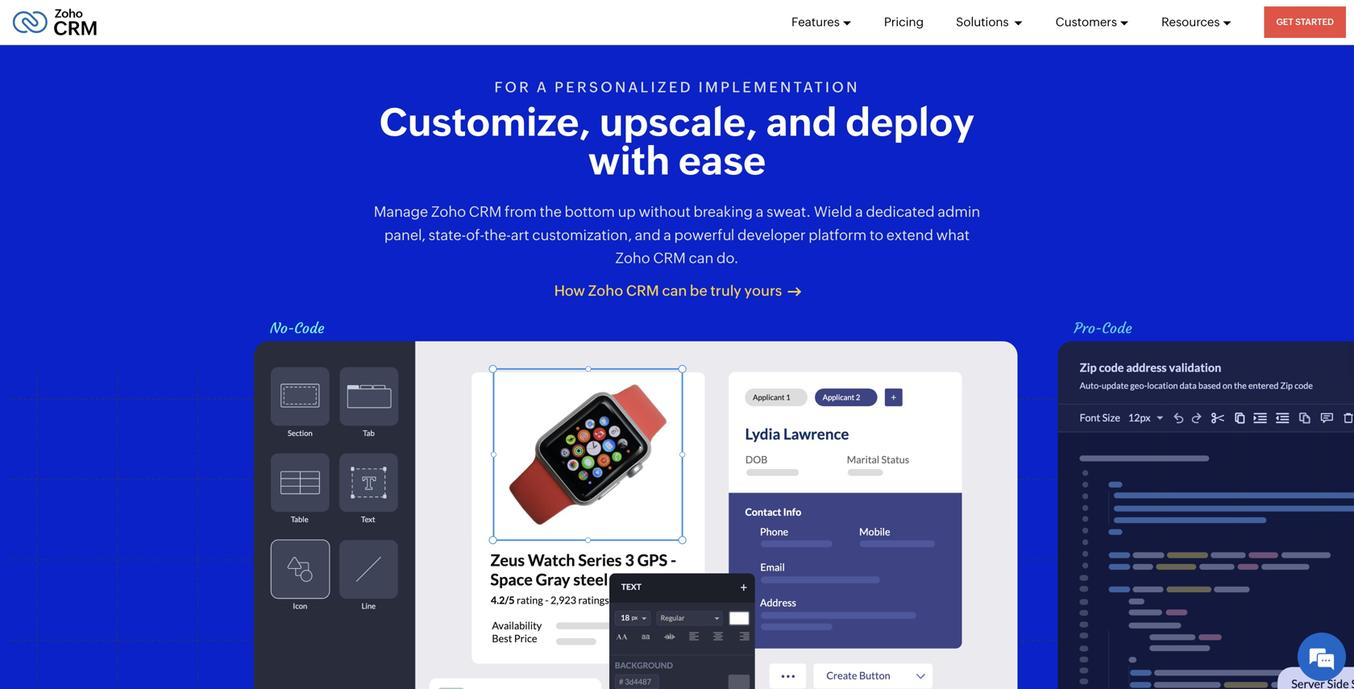 Task type: locate. For each thing, give the bounding box(es) containing it.
0 vertical spatial crm
[[469, 204, 502, 220]]

get
[[1277, 17, 1294, 27]]

and inside the from the bottom up without breaking a sweat. wield a dedicated admin panel, state-of-the-art customization, and a powerful developer platform to extend what zoho crm can do.
[[635, 227, 661, 243]]

upscale,
[[600, 100, 758, 144]]

code for pro-
[[1102, 319, 1133, 337]]

code
[[294, 319, 325, 337], [1102, 319, 1133, 337]]

crm up the how zoho crm can be truly yours in the top of the page
[[653, 250, 686, 267]]

and down 'without'
[[635, 227, 661, 243]]

platform
[[809, 227, 867, 243]]

ease
[[679, 139, 766, 183]]

zoho right how
[[588, 283, 624, 299]]

customize,
[[380, 100, 591, 144]]

1 horizontal spatial and
[[767, 100, 837, 144]]

0 horizontal spatial can
[[662, 283, 687, 299]]

crm up of-
[[469, 204, 502, 220]]

do.
[[717, 250, 739, 267]]

sweat.
[[767, 204, 811, 220]]

started
[[1296, 17, 1334, 27]]

1 vertical spatial crm
[[653, 250, 686, 267]]

a down 'without'
[[664, 227, 672, 243]]

canvas builder image
[[254, 341, 1018, 689]]

developer
[[738, 227, 806, 243]]

can left be
[[662, 283, 687, 299]]

a right wield
[[856, 204, 863, 220]]

0 vertical spatial can
[[689, 250, 714, 267]]

2 vertical spatial zoho
[[588, 283, 624, 299]]

be
[[690, 283, 708, 299]]

dedicated
[[866, 204, 935, 220]]

1 horizontal spatial code
[[1102, 319, 1133, 337]]

from the bottom up without breaking a sweat. wield a dedicated admin panel, state-of-the-art customization, and a powerful developer platform to extend what zoho crm can do.
[[385, 204, 981, 267]]

of-
[[466, 227, 485, 243]]

1 code from the left
[[294, 319, 325, 337]]

crm
[[469, 204, 502, 220], [653, 250, 686, 267], [626, 283, 659, 299]]

and down implementation
[[767, 100, 837, 144]]

a up the developer
[[756, 204, 764, 220]]

2 horizontal spatial a
[[856, 204, 863, 220]]

powerful
[[675, 227, 735, 243]]

can down powerful
[[689, 250, 714, 267]]

zoho up state-
[[431, 204, 466, 220]]

personalized
[[555, 79, 693, 96]]

1 horizontal spatial can
[[689, 250, 714, 267]]

admin
[[938, 204, 981, 220]]

crm inside the from the bottom up without breaking a sweat. wield a dedicated admin panel, state-of-the-art customization, and a powerful developer platform to extend what zoho crm can do.
[[653, 250, 686, 267]]

1 vertical spatial zoho
[[616, 250, 650, 267]]

crm left be
[[626, 283, 659, 299]]

what
[[937, 227, 970, 243]]

1 vertical spatial can
[[662, 283, 687, 299]]

how
[[554, 283, 585, 299]]

zoho
[[431, 204, 466, 220], [616, 250, 650, 267], [588, 283, 624, 299]]

wield
[[814, 204, 853, 220]]

2 vertical spatial crm
[[626, 283, 659, 299]]

zoho crm logo image
[[12, 4, 98, 40]]

2 code from the left
[[1102, 319, 1133, 337]]

pricing link
[[884, 0, 924, 44]]

0 vertical spatial zoho
[[431, 204, 466, 220]]

0 vertical spatial and
[[767, 100, 837, 144]]

a
[[756, 204, 764, 220], [856, 204, 863, 220], [664, 227, 672, 243]]

solutions
[[956, 15, 1012, 29]]

0 horizontal spatial a
[[664, 227, 672, 243]]

resources link
[[1162, 0, 1232, 44]]

1 horizontal spatial a
[[756, 204, 764, 220]]

up
[[618, 204, 636, 220]]

can
[[689, 250, 714, 267], [662, 283, 687, 299]]

0 horizontal spatial and
[[635, 227, 661, 243]]

how zoho crm can be truly yours
[[554, 283, 782, 299]]

manage zoho crm
[[374, 204, 502, 220]]

and
[[767, 100, 837, 144], [635, 227, 661, 243]]

with
[[588, 139, 670, 183]]

can inside the from the bottom up without breaking a sweat. wield a dedicated admin panel, state-of-the-art customization, and a powerful developer platform to extend what zoho crm can do.
[[689, 250, 714, 267]]

no-code
[[270, 319, 325, 337]]

zoho down up
[[616, 250, 650, 267]]

0 horizontal spatial code
[[294, 319, 325, 337]]

1 vertical spatial and
[[635, 227, 661, 243]]

the-
[[485, 227, 511, 243]]

no-
[[270, 319, 294, 337]]



Task type: vqa. For each thing, say whether or not it's contained in the screenshot.
EXPERTISE
no



Task type: describe. For each thing, give the bounding box(es) containing it.
truly
[[711, 283, 742, 299]]

extend
[[887, 227, 934, 243]]

from
[[505, 204, 537, 220]]

panel,
[[385, 227, 426, 243]]

and inside for a personalized implementation customize, upscale, and deploy with ease
[[767, 100, 837, 144]]

customization,
[[532, 227, 632, 243]]

for a personalized implementation customize, upscale, and deploy with ease
[[380, 79, 975, 183]]

the
[[540, 204, 562, 220]]

resources
[[1162, 15, 1220, 29]]

features
[[792, 15, 840, 29]]

get started
[[1277, 17, 1334, 27]]

developer platform image
[[1058, 341, 1355, 689]]

a
[[537, 79, 549, 96]]

zoho for manage
[[431, 204, 466, 220]]

pro-code
[[1074, 319, 1133, 337]]

without
[[639, 204, 691, 220]]

zoho for how
[[588, 283, 624, 299]]

to
[[870, 227, 884, 243]]

manage
[[374, 204, 428, 220]]

pro-
[[1074, 319, 1102, 337]]

art
[[511, 227, 529, 243]]

code for no-
[[294, 319, 325, 337]]

deploy
[[846, 100, 975, 144]]

implementation
[[699, 79, 860, 96]]

crm for manage
[[469, 204, 502, 220]]

breaking
[[694, 204, 753, 220]]

customers
[[1056, 15, 1118, 29]]

pricing
[[884, 15, 924, 29]]

crm for how
[[626, 283, 659, 299]]

for
[[495, 79, 531, 96]]

solutions link
[[956, 0, 1024, 44]]

features link
[[792, 0, 852, 44]]

zoho inside the from the bottom up without breaking a sweat. wield a dedicated admin panel, state-of-the-art customization, and a powerful developer platform to extend what zoho crm can do.
[[616, 250, 650, 267]]

state-
[[429, 227, 466, 243]]

bottom
[[565, 204, 615, 220]]

get started link
[[1265, 6, 1347, 38]]

yours
[[745, 283, 782, 299]]



